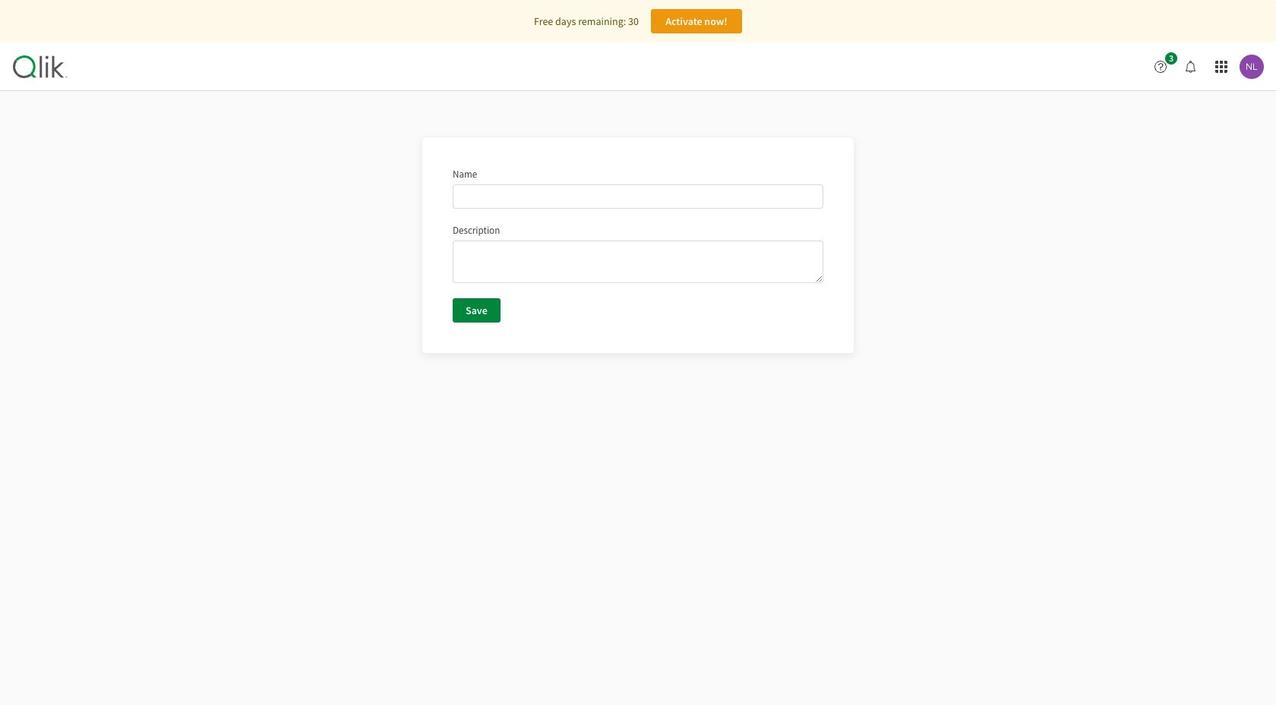 Task type: locate. For each thing, give the bounding box(es) containing it.
None text field
[[453, 185, 823, 209]]

None text field
[[453, 241, 823, 283]]



Task type: vqa. For each thing, say whether or not it's contained in the screenshot.
Navigation pane element
no



Task type: describe. For each thing, give the bounding box(es) containing it.
noah lott image
[[1240, 55, 1264, 79]]



